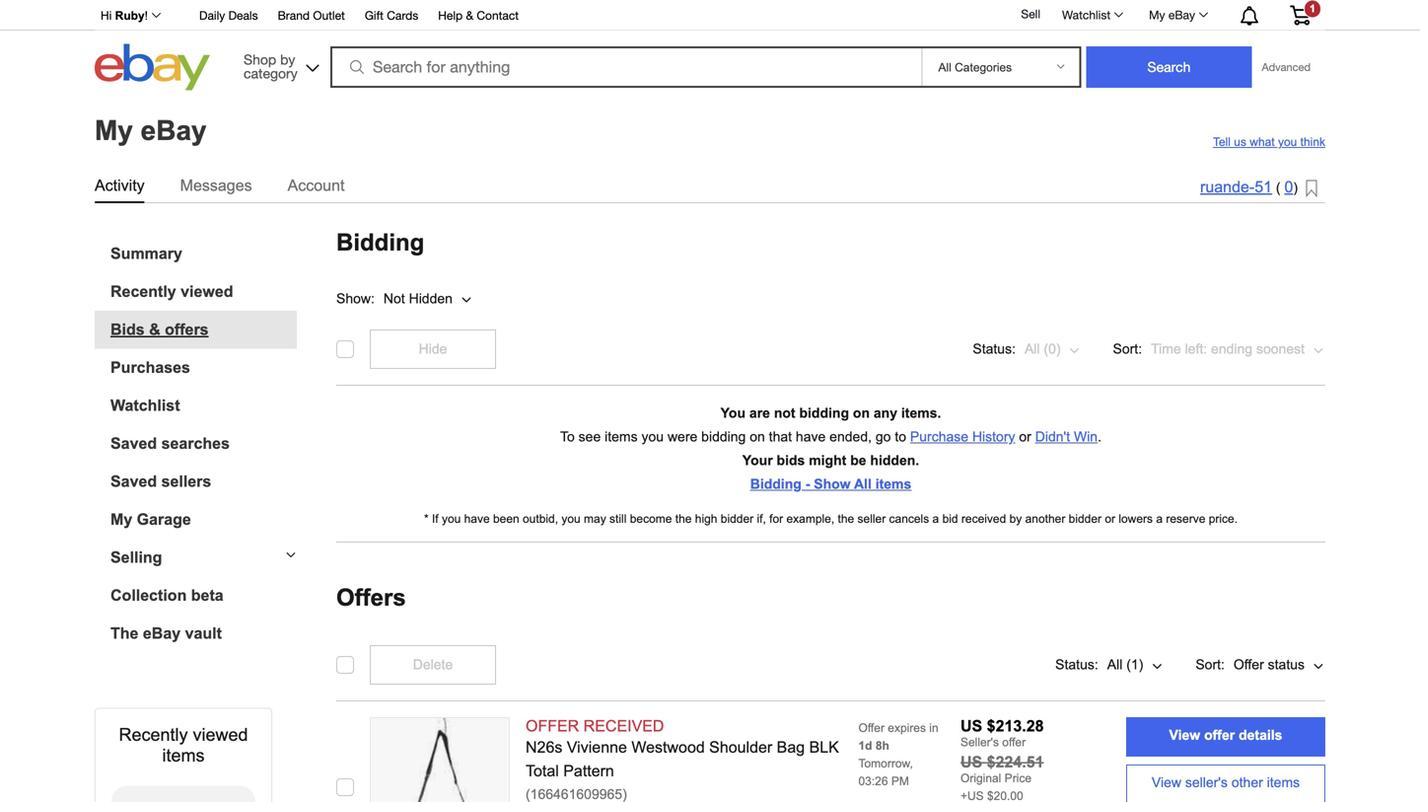 Task type: locate. For each thing, give the bounding box(es) containing it.
1 horizontal spatial have
[[796, 429, 826, 444]]

0 vertical spatial bidding
[[336, 229, 424, 256]]

1 horizontal spatial offer
[[1205, 728, 1235, 743]]

1 vertical spatial status:
[[1056, 657, 1099, 672]]

sort:
[[1113, 341, 1142, 357], [1196, 657, 1225, 672]]

bidding - show all items link
[[750, 476, 912, 492]]

cards
[[387, 8, 419, 22]]

1 vertical spatial by
[[1010, 512, 1022, 525]]

2 vertical spatial ebay
[[143, 624, 181, 642]]

0 horizontal spatial status:
[[973, 341, 1016, 357]]

1 vertical spatial viewed
[[193, 725, 248, 745]]

were
[[668, 429, 698, 444]]

0 horizontal spatial on
[[750, 429, 765, 444]]

2 horizontal spatial all
[[1108, 657, 1123, 672]]

offer left the status
[[1234, 657, 1264, 672]]

& inside 'my ebay' main content
[[149, 321, 160, 338]]

& right the "help"
[[466, 8, 474, 22]]

view seller's other items link
[[1127, 765, 1326, 802]]

0 vertical spatial all
[[1025, 341, 1040, 357]]

bidding up not
[[336, 229, 424, 256]]

you inside you are not bidding on any items. to see items you were bidding on that have ended, go to purchase history or didn't win . your bids might be hidden. bidding - show all items
[[642, 429, 664, 444]]

0 vertical spatial recently
[[110, 283, 176, 300]]

ebay for my ebay link
[[1169, 8, 1196, 22]]

1 horizontal spatial the
[[838, 512, 854, 525]]

0 vertical spatial viewed
[[181, 283, 233, 300]]

watchlist for the rightmost watchlist link
[[1062, 8, 1111, 22]]

have up might
[[796, 429, 826, 444]]

bidding down you
[[702, 429, 746, 444]]

& inside account navigation
[[466, 8, 474, 22]]

& right bids
[[149, 321, 160, 338]]

on left any
[[853, 405, 870, 421]]

all left (0)
[[1025, 341, 1040, 357]]

purchase history link
[[910, 429, 1016, 444]]

saved for saved searches
[[110, 435, 157, 452]]

high
[[695, 512, 718, 525]]

tell us what you think link
[[1213, 135, 1326, 149]]

or left lowers
[[1105, 512, 1116, 525]]

go
[[876, 429, 891, 444]]

1 vertical spatial bidding
[[750, 476, 802, 492]]

0 vertical spatial my ebay
[[1149, 8, 1196, 22]]

0 horizontal spatial all
[[854, 476, 872, 492]]

n26s vivienne westwood shoulder bag blk total pattern image
[[388, 718, 492, 802]]

0 horizontal spatial watchlist
[[110, 397, 180, 414]]

0 horizontal spatial a
[[933, 512, 939, 525]]

time
[[1151, 341, 1182, 357]]

or left didn't
[[1019, 429, 1032, 444]]

daily deals
[[199, 8, 258, 22]]

status: left (1)
[[1056, 657, 1099, 672]]

0 vertical spatial watchlist
[[1062, 8, 1111, 22]]

bids & offers
[[110, 321, 209, 338]]

status: for offers
[[1056, 657, 1099, 672]]

offer left details
[[1205, 728, 1235, 743]]

watchlist link down the purchases link
[[110, 397, 297, 415]]

my ebay link
[[1139, 3, 1217, 27]]

brand outlet
[[278, 8, 345, 22]]

watchlist inside account navigation
[[1062, 8, 1111, 22]]

None submit
[[1087, 46, 1252, 88]]

us up the seller's
[[961, 717, 983, 735]]

sort: left offer status popup button
[[1196, 657, 1225, 672]]

1 vertical spatial sort:
[[1196, 657, 1225, 672]]

outbid,
[[523, 512, 558, 525]]

on
[[853, 405, 870, 421], [750, 429, 765, 444]]

offer status button
[[1233, 645, 1326, 685]]

1 horizontal spatial offer
[[1234, 657, 1264, 672]]

0 vertical spatial my
[[1149, 8, 1166, 22]]

0 vertical spatial on
[[853, 405, 870, 421]]

tell
[[1213, 135, 1231, 148]]

2 vertical spatial my
[[110, 511, 132, 528]]

my inside my garage link
[[110, 511, 132, 528]]

my garage
[[110, 511, 191, 528]]

bid
[[943, 512, 958, 525]]

2 saved from the top
[[110, 473, 157, 490]]

1 vertical spatial all
[[854, 476, 872, 492]]

bidding up ended,
[[800, 405, 849, 421]]

view for view offer details
[[1170, 728, 1201, 743]]

by right shop
[[280, 51, 295, 68]]

my for my garage link
[[110, 511, 132, 528]]

searches
[[161, 435, 230, 452]]

8h
[[876, 739, 890, 752]]

have left the been
[[464, 512, 490, 525]]

0 vertical spatial saved
[[110, 435, 157, 452]]

shop by category
[[244, 51, 298, 81]]

1 horizontal spatial bidding
[[750, 476, 802, 492]]

0 horizontal spatial offer
[[859, 721, 885, 734]]

n26s
[[526, 738, 563, 756]]

the
[[110, 624, 139, 642]]

1 saved from the top
[[110, 435, 157, 452]]

$224.51
[[987, 753, 1044, 771]]

you
[[1278, 135, 1298, 148], [642, 429, 664, 444], [442, 512, 461, 525], [562, 512, 581, 525]]

recently inside recently viewed items
[[119, 725, 188, 745]]

2 us from the top
[[961, 753, 983, 771]]

my inside my ebay link
[[1149, 8, 1166, 22]]

offer
[[1234, 657, 1264, 672], [859, 721, 885, 734]]

hi
[[101, 9, 112, 22]]

collection beta
[[110, 586, 224, 604]]

status: left (0)
[[973, 341, 1016, 357]]

0 vertical spatial us
[[961, 717, 983, 735]]

by left another
[[1010, 512, 1022, 525]]

account navigation
[[90, 0, 1326, 31]]

0 horizontal spatial or
[[1019, 429, 1032, 444]]

deals
[[228, 8, 258, 22]]

0 vertical spatial have
[[796, 429, 826, 444]]

1 vertical spatial my ebay
[[95, 115, 207, 146]]

offer
[[526, 717, 579, 735]]

if
[[432, 512, 439, 525]]

make this page your my ebay homepage image
[[1306, 180, 1318, 198]]

messages
[[180, 177, 252, 194]]

1 vertical spatial or
[[1105, 512, 1116, 525]]

1 horizontal spatial status:
[[1056, 657, 1099, 672]]

my for my ebay link
[[1149, 8, 1166, 22]]

0 vertical spatial sort:
[[1113, 341, 1142, 357]]

lowers
[[1119, 512, 1153, 525]]

0 vertical spatial bidding
[[800, 405, 849, 421]]

all inside you are not bidding on any items. to see items you were bidding on that have ended, go to purchase history or didn't win . your bids might be hidden. bidding - show all items
[[854, 476, 872, 492]]

2 bidder from the left
[[1069, 512, 1102, 525]]

1 vertical spatial offer
[[859, 721, 885, 734]]

saved up my garage
[[110, 473, 157, 490]]

category
[[244, 65, 298, 81]]

bidder left if,
[[721, 512, 754, 525]]

0 vertical spatial status:
[[973, 341, 1016, 357]]

gift
[[365, 8, 384, 22]]

recently for recently viewed
[[110, 283, 176, 300]]

seller's
[[961, 735, 999, 749]]

0
[[1285, 178, 1294, 196]]

by
[[280, 51, 295, 68], [1010, 512, 1022, 525]]

saved searches link
[[110, 435, 297, 453]]

think
[[1301, 135, 1326, 148]]

a left bid
[[933, 512, 939, 525]]

ebay inside account navigation
[[1169, 8, 1196, 22]]

watchlist link
[[1052, 3, 1133, 27], [110, 397, 297, 415]]

all left (1)
[[1108, 657, 1123, 672]]

offer up the 1d
[[859, 721, 885, 734]]

any
[[874, 405, 898, 421]]

us up original
[[961, 753, 983, 771]]

status
[[1268, 657, 1305, 672]]

a
[[933, 512, 939, 525], [1157, 512, 1163, 525]]

viewed inside recently viewed link
[[181, 283, 233, 300]]

all down be
[[854, 476, 872, 492]]

still
[[610, 512, 627, 525]]

received
[[962, 512, 1006, 525]]

saved for saved sellers
[[110, 473, 157, 490]]

hidden.
[[871, 453, 920, 468]]

by inside shop by category
[[280, 51, 295, 68]]

1 vertical spatial recently
[[119, 725, 188, 745]]

1 horizontal spatial by
[[1010, 512, 1022, 525]]

0 horizontal spatial the
[[675, 512, 692, 525]]

watchlist link right "sell" link
[[1052, 3, 1133, 27]]

1 vertical spatial saved
[[110, 473, 157, 490]]

hi ruby !
[[101, 9, 148, 22]]

all for bidding
[[1025, 341, 1040, 357]]

viewed
[[181, 283, 233, 300], [193, 725, 248, 745]]

sort: left time in the right top of the page
[[1113, 341, 1142, 357]]

1 vertical spatial view
[[1152, 775, 1182, 790]]

sort: time left: ending soonest
[[1113, 341, 1305, 357]]

for
[[770, 512, 783, 525]]

your
[[743, 453, 773, 468]]

recently
[[110, 283, 176, 300], [119, 725, 188, 745]]

recently viewed
[[110, 283, 233, 300]]

0 vertical spatial ebay
[[1169, 8, 1196, 22]]

0 horizontal spatial by
[[280, 51, 295, 68]]

1 horizontal spatial watchlist
[[1062, 8, 1111, 22]]

recently for recently viewed items
[[119, 725, 188, 745]]

0 horizontal spatial &
[[149, 321, 160, 338]]

saved
[[110, 435, 157, 452], [110, 473, 157, 490]]

a right lowers
[[1157, 512, 1163, 525]]

you left were
[[642, 429, 664, 444]]

saved sellers link
[[110, 473, 297, 491]]

items
[[605, 429, 638, 444], [876, 476, 912, 492], [162, 745, 205, 766], [1267, 775, 1300, 790]]

1 vertical spatial on
[[750, 429, 765, 444]]

0 vertical spatial view
[[1170, 728, 1201, 743]]

view left seller's
[[1152, 775, 1182, 790]]

hide
[[419, 341, 447, 357]]

0 vertical spatial watchlist link
[[1052, 3, 1133, 27]]

0 vertical spatial &
[[466, 8, 474, 22]]

view inside "link"
[[1170, 728, 1201, 743]]

saved searches
[[110, 435, 230, 452]]

0 horizontal spatial have
[[464, 512, 490, 525]]

us $213.28 seller's offer us $224.51 original price
[[961, 717, 1044, 785]]

may
[[584, 512, 606, 525]]

1 vertical spatial bidding
[[702, 429, 746, 444]]

the left seller
[[838, 512, 854, 525]]

1 vertical spatial &
[[149, 321, 160, 338]]

saved up saved sellers
[[110, 435, 157, 452]]

on left 'that'
[[750, 429, 765, 444]]

bidding inside you are not bidding on any items. to see items you were bidding on that have ended, go to purchase history or didn't win . your bids might be hidden. bidding - show all items
[[750, 476, 802, 492]]

1 vertical spatial watchlist link
[[110, 397, 297, 415]]

watchlist inside 'my ebay' main content
[[110, 397, 180, 414]]

1 horizontal spatial sort:
[[1196, 657, 1225, 672]]

2 the from the left
[[838, 512, 854, 525]]

another
[[1026, 512, 1066, 525]]

0 horizontal spatial bidder
[[721, 512, 754, 525]]

1 horizontal spatial &
[[466, 8, 474, 22]]

ebay
[[1169, 8, 1196, 22], [141, 115, 207, 146], [143, 624, 181, 642]]

view
[[1170, 728, 1201, 743], [1152, 775, 1182, 790]]

1 vertical spatial us
[[961, 753, 983, 771]]

sort: for bidding
[[1113, 341, 1142, 357]]

not
[[384, 291, 405, 306]]

0 vertical spatial by
[[280, 51, 295, 68]]

bidder right another
[[1069, 512, 1102, 525]]

1 horizontal spatial my ebay
[[1149, 8, 1196, 22]]

to
[[895, 429, 907, 444]]

vault
[[185, 624, 222, 642]]

offer inside "link"
[[1205, 728, 1235, 743]]

bidding down bids
[[750, 476, 802, 492]]

viewed for recently viewed items
[[193, 725, 248, 745]]

0 horizontal spatial offer
[[1003, 735, 1026, 749]]

1 horizontal spatial all
[[1025, 341, 1040, 357]]

2 vertical spatial all
[[1108, 657, 1123, 672]]

watchlist right "sell" link
[[1062, 8, 1111, 22]]

the left the high
[[675, 512, 692, 525]]

0 horizontal spatial sort:
[[1113, 341, 1142, 357]]

watchlist down purchases
[[110, 397, 180, 414]]

expires
[[888, 721, 926, 734]]

0 vertical spatial or
[[1019, 429, 1032, 444]]

1 horizontal spatial on
[[853, 405, 870, 421]]

offer down the $213.28
[[1003, 735, 1026, 749]]

1 horizontal spatial a
[[1157, 512, 1163, 525]]

brand
[[278, 8, 310, 22]]

sellers
[[161, 473, 211, 490]]

my ebay inside account navigation
[[1149, 8, 1196, 22]]

1 vertical spatial my
[[95, 115, 133, 146]]

0 horizontal spatial my ebay
[[95, 115, 207, 146]]

.
[[1098, 429, 1102, 444]]

bidding
[[336, 229, 424, 256], [750, 476, 802, 492]]

account link
[[288, 173, 345, 198]]

have inside you are not bidding on any items. to see items you were bidding on that have ended, go to purchase history or didn't win . your bids might be hidden. bidding - show all items
[[796, 429, 826, 444]]

1 horizontal spatial or
[[1105, 512, 1116, 525]]

help
[[438, 8, 463, 22]]

1 horizontal spatial bidder
[[1069, 512, 1102, 525]]

*
[[424, 512, 429, 525]]

1 vertical spatial watchlist
[[110, 397, 180, 414]]

1 bidder from the left
[[721, 512, 754, 525]]

view up seller's
[[1170, 728, 1201, 743]]

viewed inside recently viewed items
[[193, 725, 248, 745]]

1 horizontal spatial bidding
[[800, 405, 849, 421]]



Task type: describe. For each thing, give the bounding box(es) containing it.
viewed for recently viewed
[[181, 283, 233, 300]]

outlet
[[313, 8, 345, 22]]

offers
[[165, 321, 209, 338]]

0 link
[[1285, 178, 1294, 196]]

cancels
[[889, 512, 929, 525]]

(0)
[[1044, 341, 1061, 357]]

soonest
[[1257, 341, 1305, 357]]

1 the from the left
[[675, 512, 692, 525]]

show:
[[336, 291, 375, 306]]

2 a from the left
[[1157, 512, 1163, 525]]

you right if
[[442, 512, 461, 525]]

1 vertical spatial have
[[464, 512, 490, 525]]

& for help
[[466, 8, 474, 22]]

ebay for the ebay vault link
[[143, 624, 181, 642]]

items.
[[902, 405, 941, 421]]

pattern
[[564, 762, 614, 780]]

time left: ending soonest button
[[1150, 330, 1326, 369]]

seller
[[858, 512, 886, 525]]

what
[[1250, 135, 1275, 148]]

are
[[750, 405, 770, 421]]

by inside 'my ebay' main content
[[1010, 512, 1022, 525]]

show: not hidden
[[336, 291, 453, 306]]

view for view seller's other items
[[1152, 775, 1182, 790]]

* if you have been outbid, you may still become the high bidder if, for example, the seller cancels a bid received by another bidder or lowers a reserve price.
[[424, 512, 1238, 525]]

sort: offer status
[[1196, 657, 1305, 672]]

my ebay inside main content
[[95, 115, 207, 146]]

ruande-
[[1201, 178, 1255, 196]]

shop by category button
[[235, 44, 324, 86]]

left:
[[1185, 341, 1208, 357]]

contact
[[477, 8, 519, 22]]

none submit inside shop by category banner
[[1087, 46, 1252, 88]]

reserve
[[1166, 512, 1206, 525]]

my garage link
[[110, 511, 297, 529]]

0 horizontal spatial bidding
[[702, 429, 746, 444]]

pm
[[892, 774, 909, 788]]

collection beta link
[[110, 586, 297, 605]]

n26s vivienne westwood shoulder bag blk total pattern link
[[526, 738, 839, 780]]

$213.28
[[987, 717, 1044, 735]]

not
[[774, 405, 796, 421]]

brand outlet link
[[278, 5, 345, 27]]

ending
[[1211, 341, 1253, 357]]

items inside recently viewed items
[[162, 745, 205, 766]]

1
[[1310, 2, 1316, 15]]

)
[[1294, 180, 1298, 195]]

advanced link
[[1252, 47, 1321, 87]]

recently viewed items
[[119, 725, 248, 766]]

offers
[[336, 585, 406, 611]]

you left 'may'
[[562, 512, 581, 525]]

daily deals link
[[199, 5, 258, 27]]

tell us what you think
[[1213, 135, 1326, 148]]

be
[[851, 453, 867, 468]]

& for bids
[[149, 321, 160, 338]]

sell
[[1021, 7, 1041, 21]]

status: all (0)
[[973, 341, 1061, 357]]

messages link
[[180, 173, 252, 198]]

blk
[[810, 738, 839, 756]]

status: for bidding
[[973, 341, 1016, 357]]

activity
[[95, 177, 145, 194]]

selling
[[110, 549, 162, 566]]

or inside you are not bidding on any items. to see items you were bidding on that have ended, go to purchase history or didn't win . your bids might be hidden. bidding - show all items
[[1019, 429, 1032, 444]]

1 horizontal spatial watchlist link
[[1052, 3, 1133, 27]]

collection
[[110, 586, 187, 604]]

-
[[806, 476, 810, 492]]

sell link
[[1013, 7, 1050, 21]]

received
[[584, 717, 664, 735]]

if,
[[757, 512, 766, 525]]

shop by category banner
[[90, 0, 1326, 96]]

view offer details
[[1170, 728, 1283, 743]]

the ebay vault
[[110, 624, 222, 642]]

recently viewed link
[[110, 283, 297, 301]]

all for offers
[[1108, 657, 1123, 672]]

summary
[[110, 245, 182, 262]]

daily
[[199, 8, 225, 22]]

might
[[809, 453, 847, 468]]

see
[[579, 429, 601, 444]]

1 vertical spatial ebay
[[141, 115, 207, 146]]

you left think
[[1278, 135, 1298, 148]]

03:26
[[859, 774, 888, 788]]

!
[[145, 9, 148, 22]]

example,
[[787, 512, 835, 525]]

Search for anything text field
[[333, 48, 918, 86]]

all (0) button
[[1024, 330, 1082, 369]]

show
[[814, 476, 851, 492]]

my ebay main content
[[8, 96, 1413, 802]]

saved sellers
[[110, 473, 211, 490]]

total
[[526, 762, 559, 780]]

0 horizontal spatial bidding
[[336, 229, 424, 256]]

offer inside us $213.28 seller's offer us $224.51 original price
[[1003, 735, 1026, 749]]

price
[[1005, 771, 1032, 785]]

westwood
[[632, 738, 705, 756]]

seller's
[[1186, 775, 1228, 790]]

gift cards link
[[365, 5, 419, 27]]

offer received n26s vivienne westwood shoulder bag blk total pattern
[[526, 717, 839, 780]]

you are not bidding on any items. to see items you were bidding on that have ended, go to purchase history or didn't win . your bids might be hidden. bidding - show all items
[[560, 405, 1102, 492]]

0 vertical spatial offer
[[1234, 657, 1264, 672]]

1 a from the left
[[933, 512, 939, 525]]

sort: for offers
[[1196, 657, 1225, 672]]

offer inside offer expires in 1d 8h tomorrow, 03:26 pm
[[859, 721, 885, 734]]

history
[[973, 429, 1016, 444]]

garage
[[137, 511, 191, 528]]

shop
[[244, 51, 276, 68]]

1d
[[859, 739, 873, 752]]

original
[[961, 771, 1002, 785]]

1 us from the top
[[961, 717, 983, 735]]

watchlist for watchlist link to the left
[[110, 397, 180, 414]]

vivienne
[[567, 738, 627, 756]]

view seller's other items
[[1152, 775, 1300, 790]]

that
[[769, 429, 792, 444]]

0 horizontal spatial watchlist link
[[110, 397, 297, 415]]

price.
[[1209, 512, 1238, 525]]

shoulder
[[709, 738, 773, 756]]



Task type: vqa. For each thing, say whether or not it's contained in the screenshot.
bids & offers link
yes



